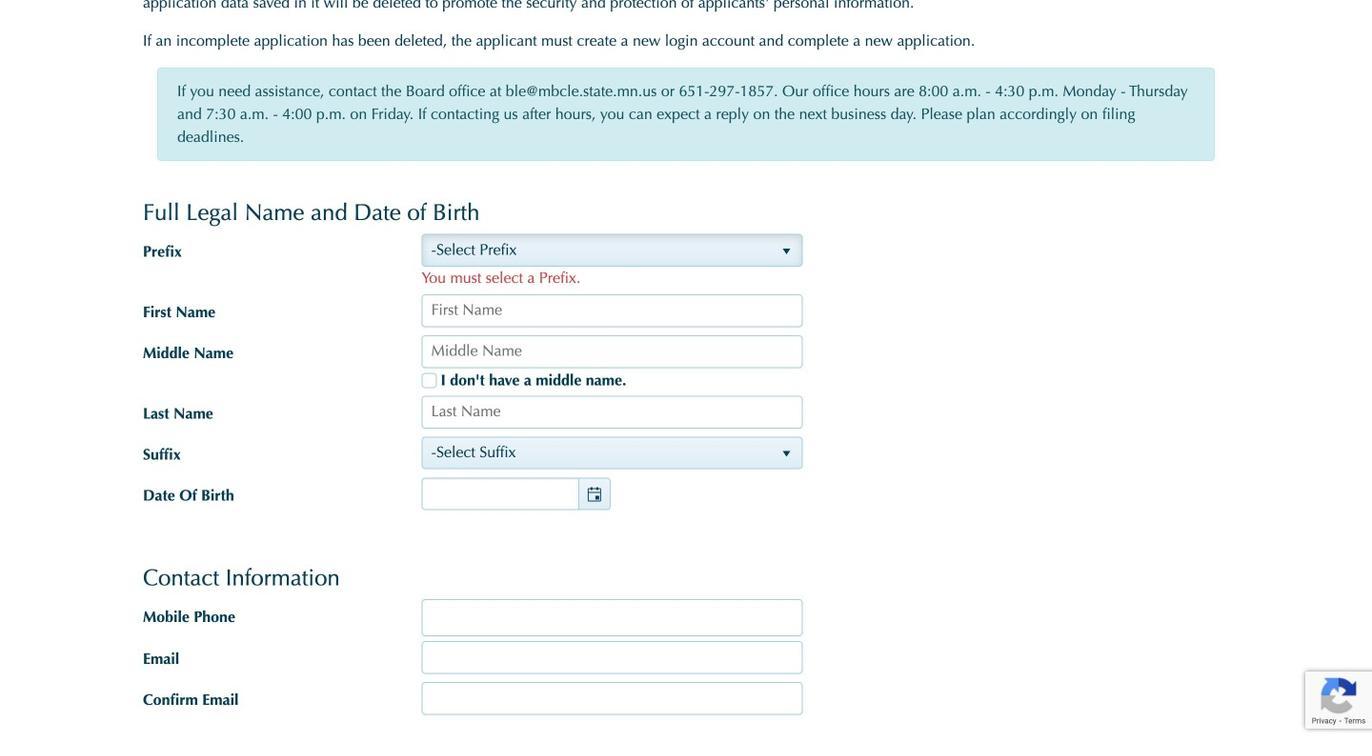 Task type: vqa. For each thing, say whether or not it's contained in the screenshot.
mn state seal ICON
no



Task type: locate. For each thing, give the bounding box(es) containing it.
None email field
[[423, 642, 802, 673]]

option up first name field
[[423, 235, 771, 266]]

0 vertical spatial option
[[423, 235, 771, 266]]

1 vertical spatial list box
[[422, 437, 803, 469]]

list box
[[422, 234, 803, 267], [422, 437, 803, 469]]

list box down last name field
[[422, 437, 803, 469]]

2 option from the top
[[423, 438, 771, 468]]

Middle Name field
[[423, 336, 802, 367]]

select image
[[587, 487, 602, 503]]

list box up first name field
[[422, 234, 803, 267]]

1 vertical spatial option
[[423, 438, 771, 468]]

0 vertical spatial list box
[[422, 234, 803, 267]]

2 list box from the top
[[422, 437, 803, 469]]

None text field
[[423, 479, 579, 509]]

option
[[423, 235, 771, 266], [423, 438, 771, 468]]

First Name field
[[423, 295, 802, 326]]

None checkbox
[[422, 373, 437, 388]]

None field
[[422, 599, 803, 637], [423, 683, 802, 714], [422, 599, 803, 637], [423, 683, 802, 714]]

option up select image
[[423, 438, 771, 468]]

1 option from the top
[[423, 235, 771, 266]]



Task type: describe. For each thing, give the bounding box(es) containing it.
Last Name field
[[423, 397, 802, 427]]

1 list box from the top
[[422, 234, 803, 267]]

option for 2nd "list box" from the top
[[423, 438, 771, 468]]

option for 1st "list box"
[[423, 235, 771, 266]]



